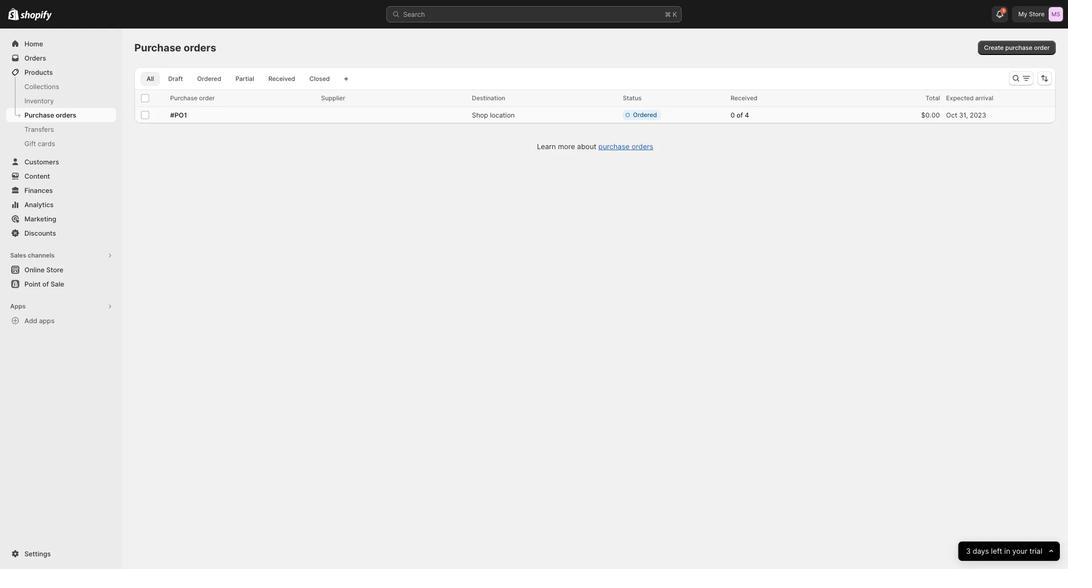Task type: locate. For each thing, give the bounding box(es) containing it.
purchase right create
[[1005, 44, 1033, 51]]

ordered up purchase order
[[197, 75, 221, 82]]

point of sale button
[[0, 277, 122, 291]]

expected arrival button
[[946, 93, 1004, 103]]

inventory link
[[6, 94, 116, 108]]

received link
[[262, 72, 301, 86]]

add
[[24, 317, 37, 325]]

closed link
[[303, 72, 336, 86]]

finances link
[[6, 183, 116, 198]]

1 horizontal spatial of
[[737, 111, 743, 119]]

gift cards link
[[6, 136, 116, 151]]

of inside dropdown button
[[737, 111, 743, 119]]

destination
[[472, 94, 505, 102]]

orders
[[184, 42, 216, 54], [56, 111, 76, 119], [632, 142, 653, 151]]

purchase order
[[170, 94, 215, 102]]

oct
[[946, 111, 957, 119]]

tab list containing all
[[138, 71, 338, 86]]

2 vertical spatial orders
[[632, 142, 653, 151]]

collections
[[24, 82, 59, 91]]

3
[[966, 547, 971, 556]]

store inside 'button'
[[46, 266, 63, 274]]

0 vertical spatial of
[[737, 111, 743, 119]]

1 vertical spatial received
[[731, 94, 758, 102]]

0 horizontal spatial order
[[199, 94, 215, 102]]

tab list
[[138, 71, 338, 86]]

1 horizontal spatial purchase
[[1005, 44, 1033, 51]]

apps button
[[6, 299, 116, 314]]

gift cards
[[24, 140, 55, 148]]

1 vertical spatial store
[[46, 266, 63, 274]]

order down my store
[[1034, 44, 1050, 51]]

apps
[[39, 317, 55, 325]]

purchase
[[134, 42, 181, 54], [170, 94, 197, 102], [24, 111, 54, 119]]

online store button
[[0, 263, 122, 277]]

1 vertical spatial of
[[42, 280, 49, 288]]

shopify image
[[20, 11, 52, 21]]

3 days left in your trial button
[[959, 542, 1060, 561]]

0 of 4
[[731, 111, 749, 119]]

ordered
[[197, 75, 221, 82], [633, 111, 657, 119]]

orders up ordered link
[[184, 42, 216, 54]]

0 horizontal spatial purchase
[[599, 142, 630, 151]]

point of sale link
[[6, 277, 116, 291]]

⌘ k
[[665, 10, 677, 18]]

3 days left in your trial
[[966, 547, 1043, 556]]

1 button
[[992, 6, 1008, 22]]

purchase orders
[[134, 42, 216, 54], [24, 111, 76, 119]]

learn more about purchase orders
[[537, 142, 653, 151]]

store up sale
[[46, 266, 63, 274]]

0 vertical spatial store
[[1029, 10, 1045, 18]]

of for 4
[[737, 111, 743, 119]]

1 vertical spatial ordered
[[633, 111, 657, 119]]

create
[[984, 44, 1004, 51]]

purchase right about
[[599, 142, 630, 151]]

0 vertical spatial purchase
[[134, 42, 181, 54]]

1 vertical spatial orders
[[56, 111, 76, 119]]

my store image
[[1049, 7, 1063, 21]]

purchase up transfers
[[24, 111, 54, 119]]

order down ordered link
[[199, 94, 215, 102]]

my store
[[1019, 10, 1045, 18]]

partial
[[235, 75, 254, 82]]

customers link
[[6, 155, 116, 169]]

my
[[1019, 10, 1027, 18]]

sales channels button
[[6, 248, 116, 263]]

$0.00
[[921, 111, 940, 119]]

1 vertical spatial purchase orders
[[24, 111, 76, 119]]

left
[[991, 547, 1003, 556]]

analytics link
[[6, 198, 116, 212]]

ordered down status button
[[633, 111, 657, 119]]

0
[[731, 111, 735, 119]]

received
[[268, 75, 295, 82], [731, 94, 758, 102]]

1 horizontal spatial purchase orders
[[134, 42, 216, 54]]

received right partial
[[268, 75, 295, 82]]

apps
[[10, 302, 26, 310]]

orders down status button
[[632, 142, 653, 151]]

online store link
[[6, 263, 116, 277]]

1 horizontal spatial received
[[731, 94, 758, 102]]

of right the 0 on the right top of the page
[[737, 111, 743, 119]]

0 vertical spatial order
[[1034, 44, 1050, 51]]

collections link
[[6, 79, 116, 94]]

in
[[1005, 547, 1011, 556]]

destination button
[[472, 93, 516, 103]]

0 vertical spatial orders
[[184, 42, 216, 54]]

products
[[24, 68, 53, 76]]

partial link
[[229, 72, 260, 86]]

order
[[1034, 44, 1050, 51], [199, 94, 215, 102]]

expected
[[946, 94, 974, 102]]

inventory
[[24, 97, 54, 105]]

1 horizontal spatial store
[[1029, 10, 1045, 18]]

gift
[[24, 140, 36, 148]]

0 horizontal spatial of
[[42, 280, 49, 288]]

learn
[[537, 142, 556, 151]]

orders down inventory link
[[56, 111, 76, 119]]

shopify image
[[8, 8, 19, 20]]

purchase orders down inventory link
[[24, 111, 76, 119]]

finances
[[24, 186, 53, 194]]

store
[[1029, 10, 1045, 18], [46, 266, 63, 274]]

purchase up all
[[134, 42, 181, 54]]

0 horizontal spatial store
[[46, 266, 63, 274]]

supplier button
[[321, 93, 355, 103]]

0 vertical spatial received
[[268, 75, 295, 82]]

purchase
[[1005, 44, 1033, 51], [599, 142, 630, 151]]

shop
[[472, 111, 488, 119]]

1
[[1003, 8, 1005, 13]]

draft
[[168, 75, 183, 82]]

0 horizontal spatial received
[[268, 75, 295, 82]]

2 vertical spatial purchase
[[24, 111, 54, 119]]

arrival
[[975, 94, 993, 102]]

4
[[745, 111, 749, 119]]

settings link
[[6, 547, 116, 561]]

of inside button
[[42, 280, 49, 288]]

orders
[[24, 54, 46, 62]]

create purchase order
[[984, 44, 1050, 51]]

settings
[[24, 550, 51, 558]]

0 horizontal spatial ordered
[[197, 75, 221, 82]]

purchase orders up draft at the top
[[134, 42, 216, 54]]

of for sale
[[42, 280, 49, 288]]

draft link
[[162, 72, 189, 86]]

your
[[1013, 547, 1028, 556]]

of
[[737, 111, 743, 119], [42, 280, 49, 288]]

point
[[24, 280, 41, 288]]

days
[[973, 547, 989, 556]]

store right my
[[1029, 10, 1045, 18]]

of left sale
[[42, 280, 49, 288]]

create purchase order link
[[978, 41, 1056, 55]]

received up '0 of 4' dropdown button
[[731, 94, 758, 102]]

marketing link
[[6, 212, 116, 226]]

0 vertical spatial ordered
[[197, 75, 221, 82]]

1 vertical spatial purchase
[[599, 142, 630, 151]]

purchase up #po1
[[170, 94, 197, 102]]



Task type: describe. For each thing, give the bounding box(es) containing it.
sales channels
[[10, 252, 55, 259]]

transfers
[[24, 125, 54, 133]]

online store
[[24, 266, 63, 274]]

purchase orders link
[[6, 108, 116, 122]]

0 horizontal spatial purchase orders
[[24, 111, 76, 119]]

marketing
[[24, 215, 56, 223]]

received inside received link
[[268, 75, 295, 82]]

discounts link
[[6, 226, 116, 240]]

location
[[490, 111, 515, 119]]

sales
[[10, 252, 26, 259]]

about
[[577, 142, 597, 151]]

status
[[623, 94, 642, 102]]

sale
[[51, 280, 64, 288]]

search
[[403, 10, 425, 18]]

closed
[[309, 75, 330, 82]]

orders link
[[6, 51, 116, 65]]

2 horizontal spatial orders
[[632, 142, 653, 151]]

31,
[[959, 111, 968, 119]]

trial
[[1030, 547, 1043, 556]]

online
[[24, 266, 45, 274]]

content
[[24, 172, 50, 180]]

ordered link
[[191, 72, 227, 86]]

discounts
[[24, 229, 56, 237]]

1 vertical spatial order
[[199, 94, 215, 102]]

add apps
[[24, 317, 55, 325]]

0 vertical spatial purchase
[[1005, 44, 1033, 51]]

status button
[[623, 93, 652, 103]]

1 horizontal spatial order
[[1034, 44, 1050, 51]]

store for online store
[[46, 266, 63, 274]]

shop location
[[472, 111, 515, 119]]

analytics
[[24, 201, 54, 209]]

cards
[[38, 140, 55, 148]]

0 of 4 button
[[728, 108, 761, 122]]

more
[[558, 142, 575, 151]]

products link
[[6, 65, 116, 79]]

channels
[[28, 252, 55, 259]]

all button
[[141, 72, 160, 86]]

home
[[24, 40, 43, 48]]

purchase orders link
[[599, 142, 653, 151]]

point of sale
[[24, 280, 64, 288]]

home link
[[6, 37, 116, 51]]

purchase inside purchase orders link
[[24, 111, 54, 119]]

customers
[[24, 158, 59, 166]]

1 horizontal spatial ordered
[[633, 111, 657, 119]]

1 horizontal spatial orders
[[184, 42, 216, 54]]

all
[[147, 75, 154, 82]]

content link
[[6, 169, 116, 183]]

store for my store
[[1029, 10, 1045, 18]]

oct 31, 2023
[[946, 111, 986, 119]]

0 horizontal spatial orders
[[56, 111, 76, 119]]

total
[[926, 94, 940, 102]]

supplier
[[321, 94, 345, 102]]

2023
[[970, 111, 986, 119]]

expected arrival
[[946, 94, 993, 102]]

add apps button
[[6, 314, 116, 328]]

#po1
[[170, 111, 187, 119]]

#po1 link
[[170, 110, 315, 120]]

transfers link
[[6, 122, 116, 136]]

0 vertical spatial purchase orders
[[134, 42, 216, 54]]

1 vertical spatial purchase
[[170, 94, 197, 102]]



